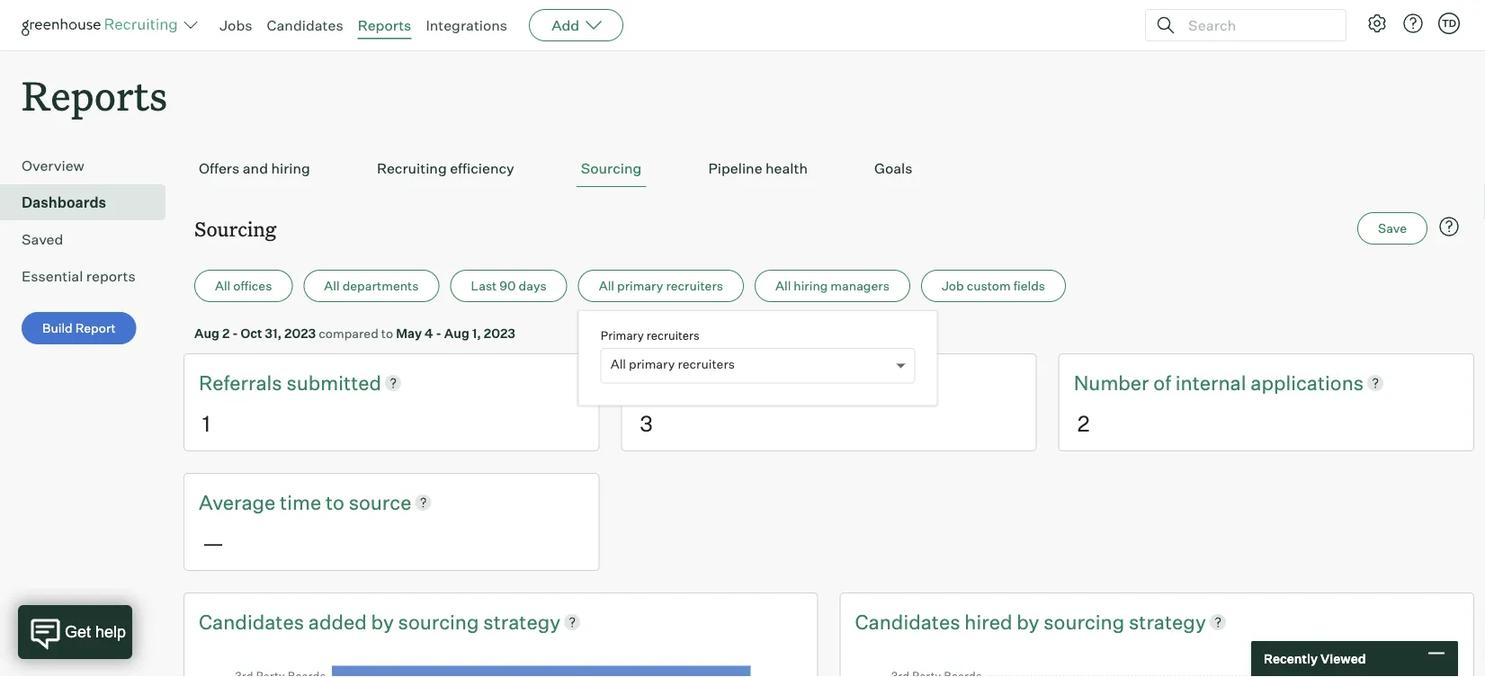 Task type: vqa. For each thing, say whether or not it's contained in the screenshot.
"Offer" at the top of the page
no



Task type: describe. For each thing, give the bounding box(es) containing it.
candidates link for candidates hired by sourcing
[[855, 608, 965, 636]]

last 90 days button
[[450, 270, 568, 303]]

overview link
[[22, 155, 158, 177]]

time
[[280, 490, 321, 515]]

reports link
[[358, 16, 412, 34]]

pipeline health button
[[704, 150, 813, 187]]

td button
[[1435, 9, 1464, 38]]

1
[[202, 410, 210, 437]]

hiring inside all hiring managers button
[[794, 278, 828, 294]]

fields
[[1014, 278, 1046, 294]]

pipeline
[[709, 159, 763, 177]]

3
[[640, 410, 653, 437]]

1 vertical spatial recruiters
[[647, 328, 700, 343]]

4
[[425, 326, 433, 341]]

1 vertical spatial to
[[326, 490, 345, 515]]

aug 2 - oct 31, 2023 compared to may 4 - aug 1, 2023
[[194, 326, 516, 341]]

recruiting efficiency
[[377, 159, 515, 177]]

days
[[519, 278, 547, 294]]

all down primary
[[611, 357, 626, 372]]

2 vertical spatial recruiters
[[678, 357, 735, 372]]

of link
[[1154, 369, 1176, 397]]

average link
[[199, 489, 280, 516]]

1 vertical spatial all primary recruiters
[[611, 357, 735, 372]]

by for hired
[[1017, 610, 1040, 634]]

strategy for candidates hired by sourcing
[[1129, 610, 1207, 634]]

1,
[[472, 326, 481, 341]]

td
[[1443, 17, 1457, 29]]

primary recruiters
[[601, 328, 700, 343]]

saved link
[[22, 229, 158, 250]]

reports
[[86, 267, 136, 285]]

1 vertical spatial reports
[[22, 68, 168, 121]]

essential reports
[[22, 267, 136, 285]]

sourcing link for candidates added by sourcing
[[398, 608, 484, 636]]

of
[[1154, 371, 1172, 395]]

recruiting efficiency button
[[372, 150, 519, 187]]

2 - from the left
[[436, 326, 442, 341]]

primary
[[601, 328, 644, 343]]

number link
[[1074, 369, 1154, 397]]

job custom fields
[[942, 278, 1046, 294]]

oct
[[241, 326, 262, 341]]

job
[[942, 278, 964, 294]]

number
[[1074, 371, 1150, 395]]

may
[[396, 326, 422, 341]]

goals button
[[870, 150, 917, 187]]

all hiring managers
[[776, 278, 890, 294]]

dashboards
[[22, 194, 106, 212]]

sourcing button
[[577, 150, 647, 187]]

0 vertical spatial 2
[[222, 326, 230, 341]]

candidates link for candidates added by sourcing
[[199, 608, 309, 636]]

add
[[552, 16, 580, 34]]

recently
[[1264, 652, 1318, 667]]

overview
[[22, 157, 84, 175]]

last 90 days
[[471, 278, 547, 294]]

job custom fields button
[[921, 270, 1066, 303]]

saved
[[22, 231, 63, 249]]

pipeline health
[[709, 159, 808, 177]]

compared
[[319, 326, 379, 341]]

jobs link
[[220, 16, 252, 34]]

candidates for candidates
[[267, 16, 343, 34]]

add button
[[529, 9, 624, 41]]

hired
[[965, 610, 1013, 634]]

all for all hiring managers button
[[776, 278, 791, 294]]

last
[[471, 278, 497, 294]]

save button
[[1358, 213, 1428, 245]]

td button
[[1439, 13, 1461, 34]]

all departments
[[324, 278, 419, 294]]

source link
[[349, 489, 412, 516]]

submitted
[[287, 371, 382, 395]]

all hiring managers button
[[755, 270, 911, 303]]

by link for hired
[[1017, 608, 1044, 636]]

1 - from the left
[[232, 326, 238, 341]]

0 horizontal spatial added link
[[309, 608, 371, 636]]

submitted link
[[287, 369, 382, 397]]

candidates for candidates added by sourcing
[[199, 610, 304, 634]]

sourcing inside button
[[581, 159, 642, 177]]

recruiters inside button
[[666, 278, 724, 294]]

faq image
[[1439, 216, 1461, 238]]

efficiency
[[450, 159, 515, 177]]



Task type: locate. For each thing, give the bounding box(es) containing it.
0 horizontal spatial 2
[[222, 326, 230, 341]]

offers and hiring button
[[194, 150, 315, 187]]

0 horizontal spatial aug
[[194, 326, 220, 341]]

1 vertical spatial added link
[[309, 608, 371, 636]]

2 2023 from the left
[[484, 326, 516, 341]]

custom
[[967, 278, 1011, 294]]

2 by link from the left
[[1017, 608, 1044, 636]]

tab list containing offers and hiring
[[194, 150, 1464, 187]]

2023 right 31,
[[284, 326, 316, 341]]

by link
[[371, 608, 398, 636], [1017, 608, 1044, 636]]

candidates left hired
[[855, 610, 961, 634]]

offers
[[199, 159, 240, 177]]

time link
[[280, 489, 326, 516]]

hiring right and
[[271, 159, 310, 177]]

0 horizontal spatial xychart image
[[224, 653, 778, 678]]

0 horizontal spatial 2023
[[284, 326, 316, 341]]

2 by from the left
[[1017, 610, 1040, 634]]

xychart image for candidates hired by sourcing
[[881, 653, 1435, 678]]

—
[[202, 529, 224, 556]]

1 horizontal spatial sourcing
[[581, 159, 642, 177]]

all inside button
[[215, 278, 231, 294]]

2 strategy from the left
[[1129, 610, 1207, 634]]

source
[[349, 490, 412, 515]]

1 vertical spatial 2
[[1078, 410, 1090, 437]]

reports down greenhouse recruiting image
[[22, 68, 168, 121]]

1 horizontal spatial reports
[[358, 16, 412, 34]]

to link
[[326, 489, 349, 516]]

candidates hired by sourcing
[[855, 610, 1129, 634]]

save
[[1379, 221, 1408, 236]]

added link
[[735, 369, 793, 397], [309, 608, 371, 636]]

hiring
[[271, 159, 310, 177], [794, 278, 828, 294]]

2023 right 1,
[[484, 326, 516, 341]]

prospects
[[637, 371, 735, 395]]

0 horizontal spatial by
[[371, 610, 394, 634]]

candidates for candidates hired by sourcing
[[855, 610, 961, 634]]

and
[[243, 159, 268, 177]]

1 horizontal spatial 2023
[[484, 326, 516, 341]]

0 vertical spatial added link
[[735, 369, 793, 397]]

2 strategy link from the left
[[1129, 608, 1207, 636]]

0 vertical spatial added
[[735, 371, 793, 395]]

1 horizontal spatial by link
[[1017, 608, 1044, 636]]

number of internal
[[1074, 371, 1251, 395]]

essential
[[22, 267, 83, 285]]

1 horizontal spatial hiring
[[794, 278, 828, 294]]

1 strategy link from the left
[[484, 608, 561, 636]]

recruiting
[[377, 159, 447, 177]]

0 vertical spatial primary
[[617, 278, 664, 294]]

1 horizontal spatial to
[[381, 326, 393, 341]]

candidates added by sourcing
[[199, 610, 484, 634]]

strategy
[[484, 610, 561, 634], [1129, 610, 1207, 634]]

all left departments
[[324, 278, 340, 294]]

0 vertical spatial hiring
[[271, 159, 310, 177]]

report
[[75, 321, 116, 336]]

essential reports link
[[22, 266, 158, 287]]

strategy link for candidates added by sourcing
[[484, 608, 561, 636]]

1 sourcing link from the left
[[398, 608, 484, 636]]

goals
[[875, 159, 913, 177]]

- right 4
[[436, 326, 442, 341]]

0 horizontal spatial by link
[[371, 608, 398, 636]]

managers
[[831, 278, 890, 294]]

viewed
[[1321, 652, 1367, 667]]

2 sourcing from the left
[[1044, 610, 1125, 634]]

recently viewed
[[1264, 652, 1367, 667]]

recruiters up 'prospects' on the left of page
[[647, 328, 700, 343]]

2
[[222, 326, 230, 341], [1078, 410, 1090, 437]]

1 horizontal spatial sourcing
[[1044, 610, 1125, 634]]

1 vertical spatial sourcing
[[194, 215, 277, 242]]

build report button
[[22, 312, 137, 345]]

all
[[215, 278, 231, 294], [324, 278, 340, 294], [599, 278, 615, 294], [776, 278, 791, 294], [611, 357, 626, 372]]

health
[[766, 159, 808, 177]]

xychart image for candidates added by sourcing
[[224, 653, 778, 678]]

offers and hiring
[[199, 159, 310, 177]]

1 sourcing from the left
[[398, 610, 479, 634]]

2 xychart image from the left
[[881, 653, 1435, 678]]

2 aug from the left
[[444, 326, 470, 341]]

by link for added
[[371, 608, 398, 636]]

2 down the number
[[1078, 410, 1090, 437]]

to right time
[[326, 490, 345, 515]]

1 vertical spatial added
[[309, 610, 367, 634]]

average time to
[[199, 490, 349, 515]]

1 by from the left
[[371, 610, 394, 634]]

2023
[[284, 326, 316, 341], [484, 326, 516, 341]]

reports
[[358, 16, 412, 34], [22, 68, 168, 121]]

1 xychart image from the left
[[224, 653, 778, 678]]

0 vertical spatial all primary recruiters
[[599, 278, 724, 294]]

0 horizontal spatial added
[[309, 610, 367, 634]]

sourcing
[[398, 610, 479, 634], [1044, 610, 1125, 634]]

applications link
[[1251, 369, 1364, 397]]

2 left oct
[[222, 326, 230, 341]]

1 vertical spatial primary
[[629, 357, 675, 372]]

primary inside button
[[617, 278, 664, 294]]

primary
[[617, 278, 664, 294], [629, 357, 675, 372]]

all left "managers" at right
[[776, 278, 791, 294]]

1 2023 from the left
[[284, 326, 316, 341]]

xychart image
[[224, 653, 778, 678], [881, 653, 1435, 678]]

integrations
[[426, 16, 508, 34]]

- left oct
[[232, 326, 238, 341]]

0 vertical spatial reports
[[358, 16, 412, 34]]

0 horizontal spatial reports
[[22, 68, 168, 121]]

to
[[381, 326, 393, 341], [326, 490, 345, 515]]

1 horizontal spatial 2
[[1078, 410, 1090, 437]]

sourcing for candidates added by sourcing
[[398, 610, 479, 634]]

all for all departments button
[[324, 278, 340, 294]]

0 vertical spatial to
[[381, 326, 393, 341]]

sourcing for candidates hired by sourcing
[[1044, 610, 1125, 634]]

configure image
[[1367, 13, 1389, 34]]

0 horizontal spatial -
[[232, 326, 238, 341]]

all up primary
[[599, 278, 615, 294]]

0 horizontal spatial to
[[326, 490, 345, 515]]

31,
[[265, 326, 282, 341]]

candidates right jobs
[[267, 16, 343, 34]]

1 horizontal spatial -
[[436, 326, 442, 341]]

internal link
[[1176, 369, 1251, 397]]

all primary recruiters button
[[578, 270, 744, 303]]

candidates down —
[[199, 610, 304, 634]]

0 vertical spatial recruiters
[[666, 278, 724, 294]]

recruiters down primary recruiters
[[678, 357, 735, 372]]

all for all offices button on the left top of the page
[[215, 278, 231, 294]]

to left may
[[381, 326, 393, 341]]

1 horizontal spatial added link
[[735, 369, 793, 397]]

tab list
[[194, 150, 1464, 187]]

jobs
[[220, 16, 252, 34]]

strategy for candidates added by sourcing
[[484, 610, 561, 634]]

0 vertical spatial sourcing
[[581, 159, 642, 177]]

1 by link from the left
[[371, 608, 398, 636]]

1 horizontal spatial xychart image
[[881, 653, 1435, 678]]

dashboards link
[[22, 192, 158, 213]]

0 horizontal spatial hiring
[[271, 159, 310, 177]]

1 horizontal spatial strategy
[[1129, 610, 1207, 634]]

Search text field
[[1184, 12, 1330, 38]]

all offices button
[[194, 270, 293, 303]]

all for all primary recruiters button at top
[[599, 278, 615, 294]]

1 strategy from the left
[[484, 610, 561, 634]]

all primary recruiters down primary recruiters
[[611, 357, 735, 372]]

all primary recruiters up primary recruiters
[[599, 278, 724, 294]]

1 vertical spatial hiring
[[794, 278, 828, 294]]

by for added
[[371, 610, 394, 634]]

hiring left "managers" at right
[[794, 278, 828, 294]]

all left offices
[[215, 278, 231, 294]]

aug left oct
[[194, 326, 220, 341]]

1 horizontal spatial aug
[[444, 326, 470, 341]]

1 horizontal spatial added
[[735, 371, 793, 395]]

primary up primary recruiters
[[617, 278, 664, 294]]

added
[[735, 371, 793, 395], [309, 610, 367, 634]]

hired link
[[965, 608, 1017, 636]]

all departments button
[[304, 270, 440, 303]]

build
[[42, 321, 73, 336]]

0 horizontal spatial strategy
[[484, 610, 561, 634]]

candidates
[[267, 16, 343, 34], [199, 610, 304, 634], [855, 610, 961, 634]]

0 horizontal spatial sourcing
[[194, 215, 277, 242]]

greenhouse recruiting image
[[22, 14, 184, 36]]

all primary recruiters inside button
[[599, 278, 724, 294]]

build report
[[42, 321, 116, 336]]

all primary recruiters
[[599, 278, 724, 294], [611, 357, 735, 372]]

departments
[[343, 278, 419, 294]]

strategy link
[[484, 608, 561, 636], [1129, 608, 1207, 636]]

recruiters
[[666, 278, 724, 294], [647, 328, 700, 343], [678, 357, 735, 372]]

prospects link
[[637, 369, 735, 397]]

applications
[[1251, 371, 1364, 395]]

internal
[[1176, 371, 1247, 395]]

average
[[199, 490, 276, 515]]

hiring inside offers and hiring button
[[271, 159, 310, 177]]

90
[[500, 278, 516, 294]]

1 horizontal spatial strategy link
[[1129, 608, 1207, 636]]

1 aug from the left
[[194, 326, 220, 341]]

0 horizontal spatial sourcing
[[398, 610, 479, 634]]

0 horizontal spatial strategy link
[[484, 608, 561, 636]]

1 horizontal spatial by
[[1017, 610, 1040, 634]]

primary down primary recruiters
[[629, 357, 675, 372]]

all offices
[[215, 278, 272, 294]]

2 sourcing link from the left
[[1044, 608, 1129, 636]]

offices
[[233, 278, 272, 294]]

recruiters up primary recruiters
[[666, 278, 724, 294]]

referrals link
[[199, 369, 287, 397]]

aug left 1,
[[444, 326, 470, 341]]

1 horizontal spatial sourcing link
[[1044, 608, 1129, 636]]

sourcing link for candidates hired by sourcing
[[1044, 608, 1129, 636]]

0 horizontal spatial sourcing link
[[398, 608, 484, 636]]

reports left 'integrations' link
[[358, 16, 412, 34]]

candidates link
[[267, 16, 343, 34], [199, 608, 309, 636], [855, 608, 965, 636]]

strategy link for candidates hired by sourcing
[[1129, 608, 1207, 636]]

integrations link
[[426, 16, 508, 34]]



